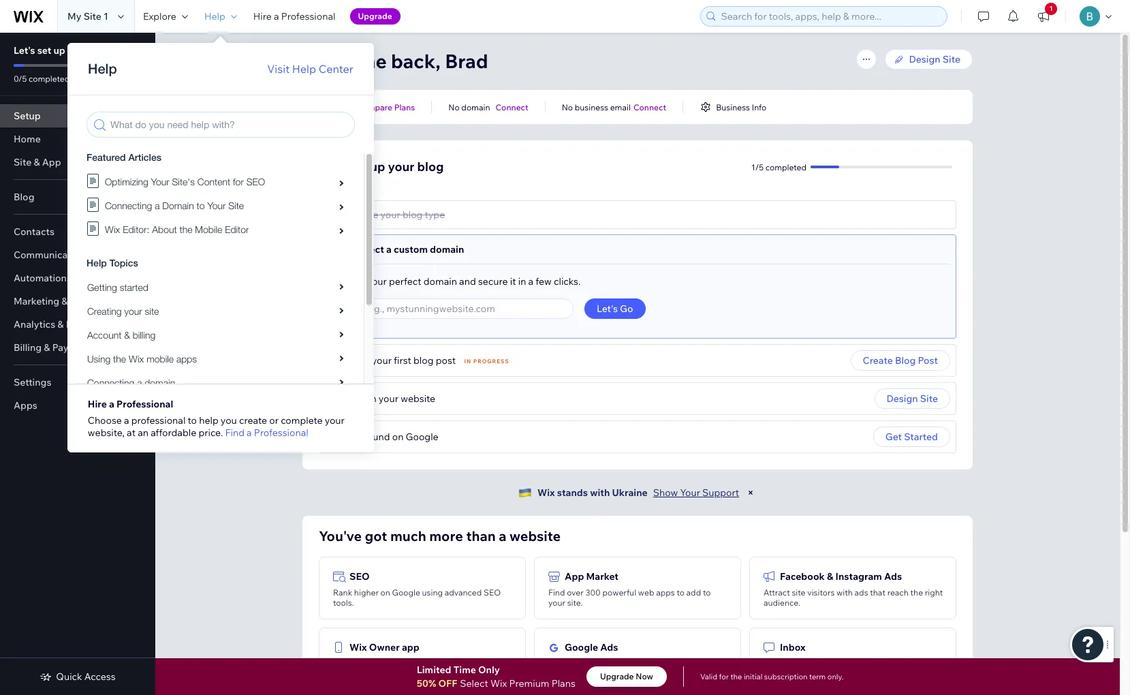 Task type: vqa. For each thing, say whether or not it's contained in the screenshot.


Task type: locate. For each thing, give the bounding box(es) containing it.
get left found
[[346, 431, 362, 443]]

hire a professional
[[253, 10, 336, 22], [88, 398, 173, 410]]

0 vertical spatial ads
[[885, 570, 902, 583]]

0 horizontal spatial website
[[401, 393, 436, 405]]

price.
[[199, 427, 223, 439]]

1 horizontal spatial visitors
[[808, 587, 835, 598]]

0 vertical spatial design site
[[909, 53, 961, 65]]

complete
[[281, 414, 323, 427]]

create
[[863, 354, 893, 367]]

visitors inside attract site visitors with ads that reach the right audience.
[[808, 587, 835, 598]]

you
[[221, 414, 237, 427]]

0 horizontal spatial plans
[[394, 102, 415, 112]]

a inside 'choose a professional to help you create or complete your website, at an affordable price.'
[[124, 414, 129, 427]]

find inside find over 300 powerful web apps to add to your site.
[[549, 587, 565, 598]]

on right higher
[[381, 587, 390, 598]]

1 connect link from the left
[[496, 101, 529, 113]]

visitors right site
[[808, 587, 835, 598]]

found
[[364, 431, 390, 443]]

and
[[459, 275, 476, 288], [784, 658, 799, 669], [882, 658, 896, 669]]

0 horizontal spatial up
[[53, 44, 65, 57]]

on down google ads
[[595, 658, 605, 669]]

let's set up your blog inside sidebar "element"
[[14, 44, 111, 57]]

set up the 0/5 completed
[[37, 44, 51, 57]]

0 horizontal spatial hire a professional
[[88, 398, 173, 410]]

for up valid
[[715, 658, 726, 669]]

&
[[34, 156, 40, 168], [62, 295, 68, 307], [57, 318, 64, 331], [44, 341, 50, 354], [827, 570, 834, 583], [381, 669, 386, 679], [807, 669, 812, 679]]

0 vertical spatial blog
[[14, 191, 34, 203]]

get left noticed
[[549, 658, 563, 669]]

1 vertical spatial up
[[370, 159, 385, 174]]

wix for wix stands with ukraine show your support
[[538, 487, 555, 499]]

website
[[401, 393, 436, 405], [510, 527, 561, 545]]

blog button
[[0, 185, 155, 209]]

completed
[[29, 74, 70, 84], [766, 162, 807, 172]]

help inside button
[[204, 10, 225, 22]]

to inside 'choose a professional to help you create or complete your website, at an affordable price.'
[[188, 414, 197, 427]]

2 vertical spatial seo
[[484, 587, 501, 598]]

on for noticed
[[595, 658, 605, 669]]

perfect
[[389, 275, 422, 288]]

0 vertical spatial on
[[392, 431, 404, 443]]

create blog post
[[863, 354, 938, 367]]

blog inside create blog post button
[[895, 354, 916, 367]]

business
[[575, 102, 609, 112], [385, 658, 418, 669], [588, 669, 621, 679]]

let's set up your blog up the 0/5 completed
[[14, 44, 111, 57]]

1 vertical spatial professional
[[117, 398, 173, 410]]

an
[[138, 427, 149, 439]]

get found on google
[[346, 431, 439, 443]]

google up noticed
[[565, 641, 598, 654]]

1 horizontal spatial find
[[346, 275, 365, 288]]

get inside button
[[886, 431, 902, 443]]

connect
[[496, 102, 529, 112], [634, 102, 667, 112], [346, 243, 384, 256]]

up
[[53, 44, 65, 57], [370, 159, 385, 174]]

app market
[[565, 570, 619, 583]]

no down brad
[[449, 102, 460, 112]]

for inside get noticed on google by people searching for what your business offers.
[[715, 658, 726, 669]]

1 inside button
[[1050, 4, 1053, 13]]

and up subscription
[[784, 658, 799, 669]]

0 horizontal spatial visitors
[[351, 669, 379, 679]]

1 vertical spatial blog
[[895, 354, 916, 367]]

0 horizontal spatial more.
[[388, 669, 409, 679]]

your
[[680, 487, 700, 499]]

to left help
[[188, 414, 197, 427]]

& down home
[[34, 156, 40, 168]]

& right billing
[[44, 341, 50, 354]]

get noticed on google by people searching for what your business offers.
[[549, 658, 726, 679]]

2 horizontal spatial let's
[[597, 303, 618, 315]]

automations link
[[0, 266, 155, 290]]

& inside "popup button"
[[44, 341, 50, 354]]

1 horizontal spatial let's
[[319, 159, 347, 174]]

let's set up your blog up update your blog type
[[319, 159, 444, 174]]

2 horizontal spatial get
[[886, 431, 902, 443]]

get inside get noticed on google by people searching for what your business offers.
[[549, 658, 563, 669]]

find left the perfect
[[346, 275, 365, 288]]

0 horizontal spatial and
[[459, 275, 476, 288]]

blog up type
[[417, 159, 444, 174]]

Search for tools, apps, help & more... field
[[717, 7, 943, 26]]

& inside dropdown button
[[34, 156, 40, 168]]

website down first
[[401, 393, 436, 405]]

post
[[436, 354, 456, 367]]

get left started
[[886, 431, 902, 443]]

& inside the manage your business from your mobile, chat with visitors & more.
[[381, 669, 386, 679]]

1 horizontal spatial and
[[784, 658, 799, 669]]

2 vertical spatial domain
[[424, 275, 457, 288]]

app
[[42, 156, 61, 168], [565, 570, 584, 583]]

1 horizontal spatial app
[[565, 570, 584, 583]]

0 horizontal spatial ads
[[601, 641, 618, 654]]

chat left term
[[788, 669, 805, 679]]

website right than
[[510, 527, 561, 545]]

design inside button
[[887, 393, 918, 405]]

wix left the stands
[[538, 487, 555, 499]]

up up the 0/5 completed
[[53, 44, 65, 57]]

on right found
[[392, 431, 404, 443]]

set inside sidebar "element"
[[37, 44, 51, 57]]

rank higher on google using advanced seo tools.
[[333, 587, 501, 608]]

2 more. from the left
[[814, 669, 836, 679]]

up up update
[[370, 159, 385, 174]]

find over 300 powerful web apps to add to your site.
[[549, 587, 711, 608]]

0 horizontal spatial with
[[333, 669, 349, 679]]

wix up manage
[[350, 641, 367, 654]]

over
[[567, 587, 584, 598]]

site
[[792, 587, 806, 598]]

1 vertical spatial visitors
[[351, 669, 379, 679]]

2 vertical spatial find
[[549, 587, 565, 598]]

noticed
[[564, 658, 593, 669]]

domain right the perfect
[[424, 275, 457, 288]]

google inside rank higher on google using advanced seo tools.
[[392, 587, 420, 598]]

chat inside view and reply to all messages and activity via email, chat & more.
[[788, 669, 805, 679]]

0 horizontal spatial connect
[[346, 243, 384, 256]]

hire up choose
[[88, 398, 107, 410]]

2 horizontal spatial seo
[[484, 587, 501, 598]]

0 horizontal spatial wix
[[350, 641, 367, 654]]

a
[[274, 10, 279, 22], [386, 243, 392, 256], [529, 275, 534, 288], [109, 398, 114, 410], [124, 414, 129, 427], [247, 427, 252, 439], [499, 527, 507, 545]]

a left an
[[124, 414, 129, 427]]

completed right 1/5
[[766, 162, 807, 172]]

your up get found on google on the left of page
[[379, 393, 399, 405]]

blog
[[90, 44, 111, 57], [417, 159, 444, 174], [403, 209, 423, 221], [414, 354, 434, 367]]

0 horizontal spatial upgrade
[[358, 11, 392, 21]]

on
[[392, 431, 404, 443], [381, 587, 390, 598], [595, 658, 605, 669]]

1 vertical spatial website
[[510, 527, 561, 545]]

1 horizontal spatial on
[[392, 431, 404, 443]]

welcome back, brad
[[303, 49, 488, 73]]

plans down noticed
[[552, 677, 576, 690]]

find left over
[[549, 587, 565, 598]]

completed right 0/5
[[29, 74, 70, 84]]

the inside attract site visitors with ads that reach the right audience.
[[911, 587, 923, 598]]

on for found
[[392, 431, 404, 443]]

1 vertical spatial help
[[292, 62, 316, 76]]

e.g., mystunningwebsite.com field
[[363, 299, 569, 318]]

2 horizontal spatial wix
[[538, 487, 555, 499]]

1 vertical spatial the
[[731, 672, 742, 681]]

find right price.
[[225, 427, 245, 439]]

1 horizontal spatial hire a professional
[[253, 10, 336, 22]]

1 horizontal spatial 1
[[1050, 4, 1053, 13]]

site & app button
[[0, 151, 155, 174]]

support
[[703, 487, 739, 499]]

0 vertical spatial let's set up your blog
[[14, 44, 111, 57]]

show your support button
[[653, 487, 739, 499]]

site inside button
[[920, 393, 938, 405]]

blog down my site 1 on the top of the page
[[90, 44, 111, 57]]

seo
[[70, 295, 90, 307], [350, 570, 370, 583], [484, 587, 501, 598]]

no
[[449, 102, 460, 112], [562, 102, 573, 112]]

set up update
[[349, 159, 367, 174]]

0 vertical spatial set
[[37, 44, 51, 57]]

0 vertical spatial completed
[[29, 74, 70, 84]]

google up upgrade now
[[607, 658, 635, 669]]

business left email
[[575, 102, 609, 112]]

hire a professional up the visit help center at the left top of page
[[253, 10, 336, 22]]

the left initial
[[731, 672, 742, 681]]

limited time only 50% off select wix premium plans
[[417, 664, 576, 690]]

1 horizontal spatial connect link
[[634, 101, 667, 113]]

2 vertical spatial wix
[[491, 677, 507, 690]]

business down google ads
[[588, 669, 621, 679]]

2 no from the left
[[562, 102, 573, 112]]

domain down brad
[[462, 102, 490, 112]]

set
[[37, 44, 51, 57], [349, 159, 367, 174]]

1 horizontal spatial let's set up your blog
[[319, 159, 444, 174]]

ads up the reach
[[885, 570, 902, 583]]

help right explore
[[204, 10, 225, 22]]

searching
[[676, 658, 714, 669]]

2 horizontal spatial connect
[[634, 102, 667, 112]]

300
[[586, 587, 601, 598]]

google right found
[[406, 431, 439, 443]]

let's set up your blog
[[14, 44, 111, 57], [319, 159, 444, 174]]

1 vertical spatial seo
[[350, 570, 370, 583]]

no for no domain
[[449, 102, 460, 112]]

blog
[[14, 191, 34, 203], [895, 354, 916, 367]]

create
[[239, 414, 267, 427]]

design site inside button
[[887, 393, 938, 405]]

add
[[687, 587, 701, 598]]

business info
[[716, 102, 767, 112]]

upgrade for upgrade
[[358, 11, 392, 21]]

domain
[[462, 102, 490, 112], [430, 243, 464, 256], [424, 275, 457, 288]]

0 vertical spatial app
[[42, 156, 61, 168]]

visitors down owner
[[351, 669, 379, 679]]

get
[[346, 431, 362, 443], [886, 431, 902, 443], [549, 658, 563, 669]]

let's up update
[[319, 159, 347, 174]]

hire right help button
[[253, 10, 272, 22]]

you've
[[319, 527, 362, 545]]

1 vertical spatial completed
[[766, 162, 807, 172]]

0 vertical spatial let's
[[14, 44, 35, 57]]

1 vertical spatial on
[[381, 587, 390, 598]]

& down owner
[[381, 669, 386, 679]]

and left "secure"
[[459, 275, 476, 288]]

1 horizontal spatial get
[[549, 658, 563, 669]]

google
[[406, 431, 439, 443], [392, 587, 420, 598], [565, 641, 598, 654], [607, 658, 635, 669]]

1 horizontal spatial website
[[510, 527, 561, 545]]

2 vertical spatial let's
[[597, 303, 618, 315]]

your right the what
[[569, 669, 586, 679]]

connect link for no domain connect
[[496, 101, 529, 113]]

let's left go
[[597, 303, 618, 315]]

access
[[84, 671, 116, 683]]

seo up higher
[[350, 570, 370, 583]]

your down my
[[67, 44, 88, 57]]

via
[[928, 658, 939, 669]]

blog left type
[[403, 209, 423, 221]]

app up over
[[565, 570, 584, 583]]

get for get found on google
[[346, 431, 362, 443]]

1 horizontal spatial plans
[[552, 677, 576, 690]]

2 vertical spatial professional
[[254, 427, 309, 439]]

1 horizontal spatial seo
[[350, 570, 370, 583]]

1 vertical spatial hire a professional
[[88, 398, 173, 410]]

hire a professional link
[[245, 0, 344, 33]]

0 horizontal spatial connect link
[[496, 101, 529, 113]]

blog inside sidebar "element"
[[90, 44, 111, 57]]

for right valid
[[719, 672, 729, 681]]

1 vertical spatial ads
[[601, 641, 618, 654]]

market
[[586, 570, 619, 583]]

home link
[[0, 127, 155, 151]]

0 horizontal spatial blog
[[14, 191, 34, 203]]

1 horizontal spatial with
[[590, 487, 610, 499]]

your left site.
[[549, 598, 566, 608]]

wix down only on the left
[[491, 677, 507, 690]]

on inside get noticed on google by people searching for what your business offers.
[[595, 658, 605, 669]]

& for site
[[34, 156, 40, 168]]

with
[[590, 487, 610, 499], [837, 587, 853, 598], [333, 669, 349, 679]]

few
[[536, 275, 552, 288]]

your right complete
[[325, 414, 345, 427]]

find for find your perfect domain and secure it in a few clicks.
[[346, 275, 365, 288]]

limited
[[417, 664, 452, 676]]

0 horizontal spatial chat
[[489, 658, 506, 669]]

blog up contacts
[[14, 191, 34, 203]]

2 connect link from the left
[[634, 101, 667, 113]]

upgrade button
[[350, 8, 401, 25]]

business info button
[[700, 101, 767, 113]]

1 horizontal spatial blog
[[895, 354, 916, 367]]

0/5 completed
[[14, 74, 70, 84]]

help right visit
[[292, 62, 316, 76]]

domain up find your perfect domain and secure it in a few clicks.
[[430, 243, 464, 256]]

0 vertical spatial visitors
[[808, 587, 835, 598]]

reply
[[801, 658, 820, 669]]

update your blog type
[[346, 209, 445, 221]]

no left email
[[562, 102, 573, 112]]

seo down the automations link
[[70, 295, 90, 307]]

subscription
[[765, 672, 808, 681]]

completed inside sidebar "element"
[[29, 74, 70, 84]]

home
[[14, 133, 41, 145]]

google inside get noticed on google by people searching for what your business offers.
[[607, 658, 635, 669]]

& left only.
[[807, 669, 812, 679]]

0 vertical spatial for
[[715, 658, 726, 669]]

& right facebook
[[827, 570, 834, 583]]

in progress
[[464, 358, 510, 365]]

0 vertical spatial hire a professional
[[253, 10, 336, 22]]

1 horizontal spatial wix
[[491, 677, 507, 690]]

plans
[[394, 102, 415, 112], [552, 677, 576, 690]]

0 horizontal spatial set
[[37, 44, 51, 57]]

to inside view and reply to all messages and activity via email, chat & more.
[[822, 658, 830, 669]]

1 horizontal spatial up
[[370, 159, 385, 174]]

tools.
[[333, 598, 354, 608]]

design
[[909, 53, 941, 65], [346, 393, 377, 405], [887, 393, 918, 405]]

0 vertical spatial the
[[911, 587, 923, 598]]

right
[[925, 587, 943, 598]]

1 horizontal spatial no
[[562, 102, 573, 112]]

0 horizontal spatial help
[[204, 10, 225, 22]]

visit help center
[[267, 62, 354, 76]]

sidebar element
[[0, 33, 155, 695]]

and left activity at the right bottom
[[882, 658, 896, 669]]

& left the reports
[[57, 318, 64, 331]]

seo inside rank higher on google using advanced seo tools.
[[484, 587, 501, 598]]

help
[[204, 10, 225, 22], [292, 62, 316, 76]]

let's inside sidebar "element"
[[14, 44, 35, 57]]

ads up upgrade now
[[601, 641, 618, 654]]

1 horizontal spatial upgrade
[[600, 671, 634, 681]]

up inside sidebar "element"
[[53, 44, 65, 57]]

hire a professional up at
[[88, 398, 173, 410]]

your inside sidebar "element"
[[67, 44, 88, 57]]

2 horizontal spatial with
[[837, 587, 853, 598]]

only.
[[828, 672, 844, 681]]

professional for hire a professional link
[[281, 10, 336, 22]]

2 vertical spatial with
[[333, 669, 349, 679]]

your up update your blog type
[[388, 159, 415, 174]]

0 vertical spatial professional
[[281, 10, 336, 22]]

0 horizontal spatial on
[[381, 587, 390, 598]]

or
[[269, 414, 279, 427]]

a right you
[[247, 427, 252, 439]]

business down the app
[[385, 658, 418, 669]]

completed for 0/5 completed
[[29, 74, 70, 84]]

0 vertical spatial find
[[346, 275, 365, 288]]

blog left post
[[895, 354, 916, 367]]

custom
[[394, 243, 428, 256]]

1 vertical spatial with
[[837, 587, 853, 598]]

let's go button
[[585, 298, 646, 319]]

your inside find over 300 powerful web apps to add to your site.
[[549, 598, 566, 608]]

plans right compare
[[394, 102, 415, 112]]

seo inside marketing & seo popup button
[[70, 295, 90, 307]]

the left right
[[911, 587, 923, 598]]

chat right mobile,
[[489, 658, 506, 669]]

app down 'home' link
[[42, 156, 61, 168]]

0 vertical spatial seo
[[70, 295, 90, 307]]

more. inside the manage your business from your mobile, chat with visitors & more.
[[388, 669, 409, 679]]

0 vertical spatial wix
[[538, 487, 555, 499]]

2 horizontal spatial find
[[549, 587, 565, 598]]

to left all
[[822, 658, 830, 669]]

chat inside the manage your business from your mobile, chat with visitors & more.
[[489, 658, 506, 669]]

& up analytics & reports
[[62, 295, 68, 307]]

1 horizontal spatial completed
[[766, 162, 807, 172]]

1 more. from the left
[[388, 669, 409, 679]]

with inside the manage your business from your mobile, chat with visitors & more.
[[333, 669, 349, 679]]

1 vertical spatial design site
[[887, 393, 938, 405]]

1 horizontal spatial more.
[[814, 669, 836, 679]]

select
[[460, 677, 489, 690]]

google left using
[[392, 587, 420, 598]]

find for find a professional
[[225, 427, 245, 439]]

connect link
[[496, 101, 529, 113], [634, 101, 667, 113]]

ads
[[885, 570, 902, 583], [601, 641, 618, 654]]

1
[[1050, 4, 1053, 13], [104, 10, 108, 22]]

0 vertical spatial upgrade
[[358, 11, 392, 21]]

on inside rank higher on google using advanced seo tools.
[[381, 587, 390, 598]]

2 horizontal spatial on
[[595, 658, 605, 669]]

seo right 'advanced'
[[484, 587, 501, 598]]

1 no from the left
[[449, 102, 460, 112]]

let's up 0/5
[[14, 44, 35, 57]]



Task type: describe. For each thing, give the bounding box(es) containing it.
messages
[[842, 658, 880, 669]]

& inside view and reply to all messages and activity via email, chat & more.
[[807, 669, 812, 679]]

business inside get noticed on google by people searching for what your business offers.
[[588, 669, 621, 679]]

wix owner app
[[350, 641, 420, 654]]

advanced
[[445, 587, 482, 598]]

0 vertical spatial domain
[[462, 102, 490, 112]]

visitors inside the manage your business from your mobile, chat with visitors & more.
[[351, 669, 379, 679]]

my site 1
[[67, 10, 108, 22]]

manage
[[333, 658, 364, 669]]

premium
[[509, 677, 550, 690]]

professional for find a professional link
[[254, 427, 309, 439]]

my
[[67, 10, 81, 22]]

blog right first
[[414, 354, 434, 367]]

ads
[[855, 587, 869, 598]]

site inside dropdown button
[[14, 156, 32, 168]]

a left custom
[[386, 243, 392, 256]]

1 vertical spatial app
[[565, 570, 584, 583]]

by
[[637, 658, 646, 669]]

let's go
[[597, 303, 633, 315]]

1 vertical spatial hire
[[88, 398, 107, 410]]

1 vertical spatial let's set up your blog
[[319, 159, 444, 174]]

find a professional
[[225, 427, 309, 439]]

brad
[[445, 49, 488, 73]]

blog inside blog dropdown button
[[14, 191, 34, 203]]

facebook
[[780, 570, 825, 583]]

0/5
[[14, 74, 27, 84]]

1 vertical spatial let's
[[319, 159, 347, 174]]

0 vertical spatial website
[[401, 393, 436, 405]]

find for find over 300 powerful web apps to add to your site.
[[549, 587, 565, 598]]

a up choose
[[109, 398, 114, 410]]

free plan compare plans
[[319, 102, 415, 112]]

upgrade for upgrade now
[[600, 671, 634, 681]]

your right from
[[440, 658, 457, 669]]

at
[[127, 427, 136, 439]]

much
[[390, 527, 426, 545]]

to right add
[[703, 587, 711, 598]]

analytics
[[14, 318, 55, 331]]

choose
[[88, 414, 122, 427]]

secure
[[478, 275, 508, 288]]

type
[[425, 209, 445, 221]]

& for billing
[[44, 341, 50, 354]]

activity
[[898, 658, 926, 669]]

1 horizontal spatial ads
[[885, 570, 902, 583]]

time
[[454, 664, 476, 676]]

wix stands with ukraine show your support
[[538, 487, 739, 499]]

facebook & instagram ads
[[780, 570, 902, 583]]

choose a professional to help you create or complete your website, at an affordable price.
[[88, 414, 345, 439]]

a right than
[[499, 527, 507, 545]]

email,
[[764, 669, 787, 679]]

compare
[[357, 102, 393, 112]]

started
[[904, 431, 938, 443]]

1 horizontal spatial help
[[292, 62, 316, 76]]

using
[[422, 587, 443, 598]]

google ads
[[565, 641, 618, 654]]

your right update
[[381, 209, 401, 221]]

0 horizontal spatial 1
[[104, 10, 108, 22]]

0 horizontal spatial the
[[731, 672, 742, 681]]

professional
[[131, 414, 186, 427]]

manage your business from your mobile, chat with visitors & more.
[[333, 658, 506, 679]]

site & app
[[14, 156, 61, 168]]

apps button
[[0, 394, 155, 417]]

connect a custom domain
[[346, 243, 464, 256]]

welcome
[[303, 49, 387, 73]]

what
[[549, 669, 567, 679]]

that
[[870, 587, 886, 598]]

to left add
[[677, 587, 685, 598]]

design site link
[[885, 49, 973, 70]]

1 vertical spatial set
[[349, 159, 367, 174]]

no for no business email
[[562, 102, 573, 112]]

communications
[[14, 249, 90, 261]]

site.
[[567, 598, 583, 608]]

1 horizontal spatial connect
[[496, 102, 529, 112]]

get for get started
[[886, 431, 902, 443]]

valid for the initial subscription term only.
[[701, 672, 844, 681]]

design your website
[[346, 393, 436, 405]]

get started
[[886, 431, 938, 443]]

you've got much more than a website
[[319, 527, 561, 545]]

1 vertical spatial for
[[719, 672, 729, 681]]

offers.
[[623, 669, 648, 679]]

setup link
[[0, 104, 155, 127]]

contacts button
[[0, 220, 155, 243]]

apps
[[14, 399, 37, 412]]

billing & payments
[[14, 341, 97, 354]]

back,
[[391, 49, 441, 73]]

50%
[[417, 677, 436, 690]]

google for found
[[406, 431, 439, 443]]

your inside 'choose a professional to help you create or complete your website, at an affordable price.'
[[325, 414, 345, 427]]

& for analytics
[[57, 318, 64, 331]]

connect link for no business email connect
[[634, 101, 667, 113]]

2 horizontal spatial and
[[882, 658, 896, 669]]

business inside the manage your business from your mobile, chat with visitors & more.
[[385, 658, 418, 669]]

people
[[648, 658, 674, 669]]

no domain connect
[[449, 102, 529, 112]]

wix inside limited time only 50% off select wix premium plans
[[491, 677, 507, 690]]

0 vertical spatial hire
[[253, 10, 272, 22]]

contacts
[[14, 226, 55, 238]]

than
[[466, 527, 496, 545]]

with inside attract site visitors with ads that reach the right audience.
[[837, 587, 853, 598]]

your inside get noticed on google by people searching for what your business offers.
[[569, 669, 586, 679]]

update
[[346, 209, 379, 221]]

attract
[[764, 587, 790, 598]]

create blog post button
[[851, 350, 951, 371]]

let's inside button
[[597, 303, 618, 315]]

marketing & seo button
[[0, 290, 155, 313]]

quick access button
[[40, 671, 116, 683]]

wix for wix owner app
[[350, 641, 367, 654]]

app inside dropdown button
[[42, 156, 61, 168]]

help button
[[196, 0, 245, 33]]

more. inside view and reply to all messages and activity via email, chat & more.
[[814, 669, 836, 679]]

automations
[[14, 272, 72, 284]]

design site button
[[875, 388, 951, 409]]

1 button
[[1029, 0, 1059, 33]]

plans inside limited time only 50% off select wix premium plans
[[552, 677, 576, 690]]

payments
[[52, 341, 97, 354]]

your down owner
[[366, 658, 383, 669]]

a right in
[[529, 275, 534, 288]]

domain for perfect
[[424, 275, 457, 288]]

view
[[764, 658, 783, 669]]

affordable
[[151, 427, 196, 439]]

setup
[[14, 110, 41, 122]]

domain for custom
[[430, 243, 464, 256]]

google for higher
[[392, 587, 420, 598]]

completed for 1/5 completed
[[766, 162, 807, 172]]

get for get noticed on google by people searching for what your business offers.
[[549, 658, 563, 669]]

post
[[918, 354, 938, 367]]

plan
[[338, 102, 354, 112]]

& for marketing
[[62, 295, 68, 307]]

get started button
[[874, 427, 951, 447]]

website,
[[88, 427, 125, 439]]

billing & payments button
[[0, 336, 155, 359]]

& for facebook
[[827, 570, 834, 583]]

settings link
[[0, 371, 155, 394]]

your left the perfect
[[367, 275, 387, 288]]

find your perfect domain and secure it in a few clicks.
[[346, 275, 581, 288]]

on for higher
[[381, 587, 390, 598]]

upgrade now button
[[587, 666, 667, 687]]

0 vertical spatial plans
[[394, 102, 415, 112]]

google for noticed
[[607, 658, 635, 669]]

inbox
[[780, 641, 806, 654]]

a up visit
[[274, 10, 279, 22]]

in
[[464, 358, 472, 365]]

no business email connect
[[562, 102, 667, 112]]

your left first
[[372, 354, 392, 367]]

1/5 completed
[[752, 162, 807, 172]]



